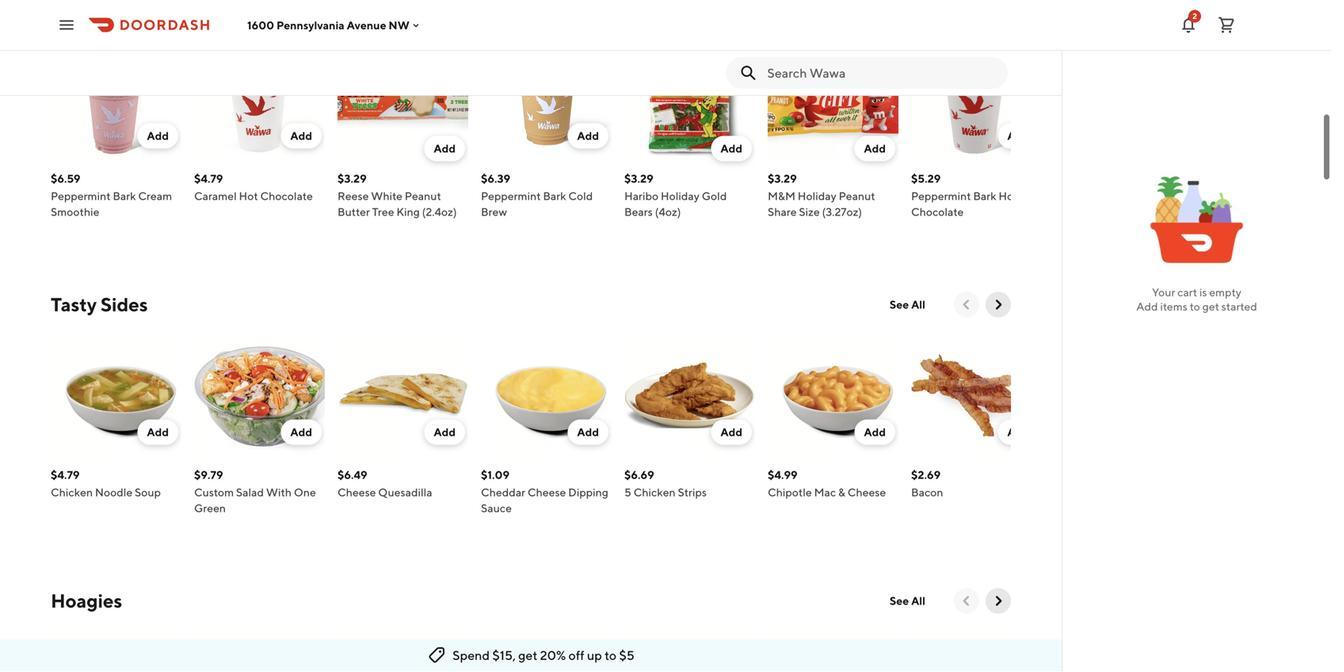 Task type: vqa. For each thing, say whether or not it's contained in the screenshot.
started
yes



Task type: locate. For each thing, give the bounding box(es) containing it.
peppermint down the $6.39
[[481, 189, 541, 202]]

add for $3.29 m&m holiday peanut share size (3.27oz)
[[864, 142, 886, 155]]

0 vertical spatial previous button of carousel image
[[959, 297, 975, 313]]

soup
[[135, 486, 161, 499]]

peppermint for $6.39
[[481, 189, 541, 202]]

(4oz)
[[655, 205, 681, 218]]

1 horizontal spatial hot
[[999, 189, 1018, 202]]

0 horizontal spatial get
[[518, 648, 538, 663]]

0 horizontal spatial cheese
[[338, 486, 376, 499]]

bark inside the $6.59 peppermint bark cream smoothie
[[113, 189, 136, 202]]

see
[[890, 298, 909, 311], [890, 594, 909, 607]]

1 horizontal spatial $3.29
[[624, 172, 654, 185]]

2 horizontal spatial $3.29
[[768, 172, 797, 185]]

1 bark from the left
[[113, 189, 136, 202]]

1 see from the top
[[890, 298, 909, 311]]

1 all from the top
[[911, 298, 926, 311]]

0 horizontal spatial $4.79
[[51, 468, 80, 481]]

cheese
[[338, 486, 376, 499], [528, 486, 566, 499], [848, 486, 886, 499]]

20%
[[540, 648, 566, 663]]

0 vertical spatial all
[[911, 298, 926, 311]]

chipotle mac & cheese image
[[768, 330, 899, 461]]

custom salad with one green image
[[194, 330, 325, 461]]

$6.49 cheese quesadilla
[[338, 468, 432, 499]]

bark for hot
[[973, 189, 997, 202]]

bark inside $6.39 peppermint bark cold brew
[[543, 189, 566, 202]]

1 vertical spatial get
[[518, 648, 538, 663]]

add for $3.29 haribo holiday gold bears (4oz)
[[721, 142, 743, 155]]

noodle
[[95, 486, 133, 499]]

2 horizontal spatial peppermint
[[911, 189, 971, 202]]

1 holiday from the left
[[661, 189, 700, 202]]

$9.79 custom salad with one green
[[194, 468, 316, 515]]

1 vertical spatial previous button of carousel image
[[959, 593, 975, 609]]

peppermint bark cold brew image
[[481, 34, 612, 164]]

to for items
[[1190, 300, 1200, 313]]

bears
[[624, 205, 653, 218]]

peanut inside the $3.29 reese white peanut butter tree king (2.4oz)
[[405, 189, 441, 202]]

0 horizontal spatial chicken
[[51, 486, 93, 499]]

see for hoagies
[[890, 594, 909, 607]]

to
[[1190, 300, 1200, 313], [605, 648, 617, 663]]

king
[[396, 205, 420, 218]]

1 horizontal spatial get
[[1203, 300, 1219, 313]]

2 peanut from the left
[[839, 189, 875, 202]]

$2.69
[[911, 468, 941, 481]]

$6.59
[[51, 172, 80, 185]]

get right $15,
[[518, 648, 538, 663]]

add button
[[137, 123, 178, 149], [137, 123, 178, 149], [281, 123, 322, 149], [281, 123, 322, 149], [568, 123, 609, 149], [568, 123, 609, 149], [998, 123, 1039, 149], [998, 123, 1039, 149], [424, 136, 465, 161], [424, 136, 465, 161], [711, 136, 752, 161], [711, 136, 752, 161], [855, 136, 895, 161], [855, 136, 895, 161], [137, 420, 178, 445], [137, 420, 178, 445], [281, 420, 322, 445], [281, 420, 322, 445], [424, 420, 465, 445], [424, 420, 465, 445], [568, 420, 609, 445], [568, 420, 609, 445], [711, 420, 752, 445], [711, 420, 752, 445], [855, 420, 895, 445], [855, 420, 895, 445], [998, 420, 1039, 445], [998, 420, 1039, 445]]

peppermint inside '$5.29 peppermint bark hot chocolate'
[[911, 189, 971, 202]]

0 vertical spatial see all link
[[880, 292, 935, 317]]

see all link
[[880, 292, 935, 317], [880, 588, 935, 614]]

2 see from the top
[[890, 594, 909, 607]]

cold
[[568, 189, 593, 202]]

bacon
[[911, 486, 943, 499]]

1 vertical spatial $4.79
[[51, 468, 80, 481]]

2 previous button of carousel image from the top
[[959, 593, 975, 609]]

see all for hoagies
[[890, 594, 926, 607]]

your cart is empty add items to get started
[[1137, 286, 1257, 313]]

bark for cream
[[113, 189, 136, 202]]

add
[[147, 129, 169, 142], [290, 129, 312, 142], [577, 129, 599, 142], [1008, 129, 1029, 142], [434, 142, 456, 155], [721, 142, 743, 155], [864, 142, 886, 155], [1137, 300, 1158, 313], [147, 426, 169, 439], [290, 426, 312, 439], [434, 426, 456, 439], [577, 426, 599, 439], [721, 426, 743, 439], [864, 426, 886, 439], [1008, 426, 1029, 439]]

haribo
[[624, 189, 659, 202]]

cheese quesadilla image
[[338, 330, 468, 461]]

$3.29 up 'haribo'
[[624, 172, 654, 185]]

bark
[[113, 189, 136, 202], [543, 189, 566, 202], [973, 189, 997, 202]]

add inside your cart is empty add items to get started
[[1137, 300, 1158, 313]]

0 horizontal spatial peanut
[[405, 189, 441, 202]]

cheese down $6.49
[[338, 486, 376, 499]]

chipotle
[[768, 486, 812, 499]]

get
[[1203, 300, 1219, 313], [518, 648, 538, 663]]

to down cart
[[1190, 300, 1200, 313]]

chicken inside $6.69 5 chicken strips
[[634, 486, 676, 499]]

$4.79 inside $4.79 chicken noodle soup
[[51, 468, 80, 481]]

2 horizontal spatial bark
[[973, 189, 997, 202]]

0 items, open order cart image
[[1217, 15, 1236, 34]]

$3.29 up m&m
[[768, 172, 797, 185]]

holiday inside "$3.29 m&m holiday peanut share size (3.27oz)"
[[798, 189, 837, 202]]

1 horizontal spatial peppermint
[[481, 189, 541, 202]]

size
[[799, 205, 820, 218]]

0 vertical spatial $4.79
[[194, 172, 223, 185]]

0 vertical spatial to
[[1190, 300, 1200, 313]]

1 chicken from the left
[[51, 486, 93, 499]]

0 horizontal spatial to
[[605, 648, 617, 663]]

to right the "up"
[[605, 648, 617, 663]]

2 horizontal spatial cheese
[[848, 486, 886, 499]]

2 all from the top
[[911, 594, 926, 607]]

cheese right &
[[848, 486, 886, 499]]

1 previous button of carousel image from the top
[[959, 297, 975, 313]]

all
[[911, 298, 926, 311], [911, 594, 926, 607]]

bark for cold
[[543, 189, 566, 202]]

0 horizontal spatial holiday
[[661, 189, 700, 202]]

chicken left noodle
[[51, 486, 93, 499]]

sauce
[[481, 502, 512, 515]]

started
[[1222, 300, 1257, 313]]

0 horizontal spatial hot
[[239, 189, 258, 202]]

add for $6.59 peppermint bark cream smoothie
[[147, 129, 169, 142]]

peppermint inside $6.39 peppermint bark cold brew
[[481, 189, 541, 202]]

3 peppermint from the left
[[911, 189, 971, 202]]

chocolate inside '$5.29 peppermint bark hot chocolate'
[[911, 205, 964, 218]]

chocolate left reese
[[260, 189, 313, 202]]

1600 pennsylvania avenue nw
[[247, 18, 410, 32]]

cheese left dipping
[[528, 486, 566, 499]]

0 horizontal spatial $3.29
[[338, 172, 367, 185]]

$5
[[619, 648, 635, 663]]

$4.79
[[194, 172, 223, 185], [51, 468, 80, 481]]

3 cheese from the left
[[848, 486, 886, 499]]

holiday for size
[[798, 189, 837, 202]]

1 see all link from the top
[[880, 292, 935, 317]]

0 horizontal spatial chocolate
[[260, 189, 313, 202]]

next button of carousel image
[[991, 593, 1006, 609]]

cheese inside $6.49 cheese quesadilla
[[338, 486, 376, 499]]

2 $3.29 from the left
[[624, 172, 654, 185]]

5 chicken strips image
[[624, 330, 755, 461]]

0 vertical spatial see all
[[890, 298, 926, 311]]

$3.29 inside "$3.29 m&m holiday peanut share size (3.27oz)"
[[768, 172, 797, 185]]

$6.39
[[481, 172, 510, 185]]

2 chicken from the left
[[634, 486, 676, 499]]

previous button of carousel image left next button of carousel image at the top right of page
[[959, 297, 975, 313]]

peppermint bark cream smoothie image
[[51, 34, 181, 164]]

chocolate
[[260, 189, 313, 202], [911, 205, 964, 218]]

off
[[569, 648, 585, 663]]

up
[[587, 648, 602, 663]]

see all for tasty sides
[[890, 298, 926, 311]]

strips
[[678, 486, 707, 499]]

$1.09 cheddar cheese dipping sauce
[[481, 468, 608, 515]]

2 see all link from the top
[[880, 588, 935, 614]]

peanut up 'king'
[[405, 189, 441, 202]]

$6.49
[[338, 468, 367, 481]]

0 vertical spatial get
[[1203, 300, 1219, 313]]

1 cheese from the left
[[338, 486, 376, 499]]

0 vertical spatial chocolate
[[260, 189, 313, 202]]

1 horizontal spatial bark
[[543, 189, 566, 202]]

holiday inside $3.29 haribo holiday gold bears (4oz)
[[661, 189, 700, 202]]

1 horizontal spatial to
[[1190, 300, 1200, 313]]

salad
[[236, 486, 264, 499]]

2 see all from the top
[[890, 594, 926, 607]]

$4.79 for $4.79 caramel hot chocolate
[[194, 172, 223, 185]]

previous button of carousel image
[[959, 297, 975, 313], [959, 593, 975, 609]]

1 vertical spatial see all
[[890, 594, 926, 607]]

3 bark from the left
[[973, 189, 997, 202]]

1 horizontal spatial chocolate
[[911, 205, 964, 218]]

quesadilla
[[378, 486, 432, 499]]

peanut up (3.27oz)
[[839, 189, 875, 202]]

m&m
[[768, 189, 796, 202]]

peppermint up the smoothie
[[51, 189, 111, 202]]

spend
[[453, 648, 490, 663]]

$3.29 up reese
[[338, 172, 367, 185]]

to inside your cart is empty add items to get started
[[1190, 300, 1200, 313]]

add for $1.09 cheddar cheese dipping sauce
[[577, 426, 599, 439]]

next button of carousel image
[[991, 297, 1006, 313]]

see all
[[890, 298, 926, 311], [890, 594, 926, 607]]

1 see all from the top
[[890, 298, 926, 311]]

1 horizontal spatial $4.79
[[194, 172, 223, 185]]

chocolate down $5.29
[[911, 205, 964, 218]]

$4.99
[[768, 468, 798, 481]]

nw
[[389, 18, 410, 32]]

1 vertical spatial chocolate
[[911, 205, 964, 218]]

1 horizontal spatial cheese
[[528, 486, 566, 499]]

$4.79 inside the $4.79 caramel hot chocolate
[[194, 172, 223, 185]]

m&m holiday peanut share size (3.27oz) image
[[768, 34, 899, 164]]

2 holiday from the left
[[798, 189, 837, 202]]

1 vertical spatial to
[[605, 648, 617, 663]]

add for $6.49 cheese quesadilla
[[434, 426, 456, 439]]

peppermint down $5.29
[[911, 189, 971, 202]]

all for tasty sides
[[911, 298, 926, 311]]

2 hot from the left
[[999, 189, 1018, 202]]

1 hot from the left
[[239, 189, 258, 202]]

reese
[[338, 189, 369, 202]]

chicken
[[51, 486, 93, 499], [634, 486, 676, 499]]

1 vertical spatial all
[[911, 594, 926, 607]]

hot
[[239, 189, 258, 202], [999, 189, 1018, 202]]

2 bark from the left
[[543, 189, 566, 202]]

1 peanut from the left
[[405, 189, 441, 202]]

peanut
[[405, 189, 441, 202], [839, 189, 875, 202]]

1 horizontal spatial chicken
[[634, 486, 676, 499]]

$6.39 peppermint bark cold brew
[[481, 172, 593, 218]]

2 cheese from the left
[[528, 486, 566, 499]]

peppermint for $6.59
[[51, 189, 111, 202]]

3 $3.29 from the left
[[768, 172, 797, 185]]

0 horizontal spatial peppermint
[[51, 189, 111, 202]]

holiday up "(4oz)"
[[661, 189, 700, 202]]

haribo holiday gold bears (4oz) image
[[624, 34, 755, 164]]

1 vertical spatial see all link
[[880, 588, 935, 614]]

bark inside '$5.29 peppermint bark hot chocolate'
[[973, 189, 997, 202]]

2 peppermint from the left
[[481, 189, 541, 202]]

previous button of carousel image left next button of carousel icon
[[959, 593, 975, 609]]

holiday
[[661, 189, 700, 202], [798, 189, 837, 202]]

holiday up size
[[798, 189, 837, 202]]

1 peppermint from the left
[[51, 189, 111, 202]]

0 vertical spatial see
[[890, 298, 909, 311]]

peppermint inside the $6.59 peppermint bark cream smoothie
[[51, 189, 111, 202]]

1 horizontal spatial peanut
[[839, 189, 875, 202]]

1 vertical spatial see
[[890, 594, 909, 607]]

get down is
[[1203, 300, 1219, 313]]

1 horizontal spatial holiday
[[798, 189, 837, 202]]

mac
[[814, 486, 836, 499]]

reese white peanut butter tree king (2.4oz) image
[[338, 34, 468, 164]]

see all link for hoagies
[[880, 588, 935, 614]]

white
[[371, 189, 403, 202]]

$3.29
[[338, 172, 367, 185], [624, 172, 654, 185], [768, 172, 797, 185]]

0 horizontal spatial bark
[[113, 189, 136, 202]]

cheese inside "$4.99 chipotle mac & cheese"
[[848, 486, 886, 499]]

items
[[1160, 300, 1188, 313]]

chicken down $6.69
[[634, 486, 676, 499]]

$3.29 inside the $3.29 reese white peanut butter tree king (2.4oz)
[[338, 172, 367, 185]]

open menu image
[[57, 15, 76, 34]]

$6.59 peppermint bark cream smoothie
[[51, 172, 172, 218]]

1 $3.29 from the left
[[338, 172, 367, 185]]

$3.29 inside $3.29 haribo holiday gold bears (4oz)
[[624, 172, 654, 185]]

$9.79
[[194, 468, 223, 481]]

peanut inside "$3.29 m&m holiday peanut share size (3.27oz)"
[[839, 189, 875, 202]]

hot inside '$5.29 peppermint bark hot chocolate'
[[999, 189, 1018, 202]]



Task type: describe. For each thing, give the bounding box(es) containing it.
to for up
[[605, 648, 617, 663]]

dipping
[[568, 486, 608, 499]]

$3.29 for $3.29 reese white peanut butter tree king (2.4oz)
[[338, 172, 367, 185]]

add for $6.39 peppermint bark cold brew
[[577, 129, 599, 142]]

add for $4.99 chipotle mac & cheese
[[864, 426, 886, 439]]

caramel hot chocolate image
[[194, 34, 325, 164]]

see all link for tasty sides
[[880, 292, 935, 317]]

notification bell image
[[1179, 15, 1198, 34]]

peppermint for $5.29
[[911, 189, 971, 202]]

with
[[266, 486, 292, 499]]

chicken noodle soup image
[[51, 330, 181, 461]]

$15,
[[492, 648, 516, 663]]

chocolate inside the $4.79 caramel hot chocolate
[[260, 189, 313, 202]]

1600 pennsylvania avenue nw button
[[247, 18, 422, 32]]

hoagies link
[[51, 588, 122, 614]]

get inside your cart is empty add items to get started
[[1203, 300, 1219, 313]]

share
[[768, 205, 797, 218]]

your
[[1152, 286, 1176, 299]]

peanut for (3.27oz)
[[839, 189, 875, 202]]

empty
[[1209, 286, 1242, 299]]

sides
[[100, 293, 148, 316]]

gold
[[702, 189, 727, 202]]

$3.29 for $3.29 m&m holiday peanut share size (3.27oz)
[[768, 172, 797, 185]]

hoagies
[[51, 590, 122, 612]]

hot inside the $4.79 caramel hot chocolate
[[239, 189, 258, 202]]

cream
[[138, 189, 172, 202]]

$6.69
[[624, 468, 654, 481]]

$1.09
[[481, 468, 510, 481]]

custom
[[194, 486, 234, 499]]

caramel
[[194, 189, 237, 202]]

add for $4.79 chicken noodle soup
[[147, 426, 169, 439]]

tree
[[372, 205, 394, 218]]

chicken inside $4.79 chicken noodle soup
[[51, 486, 93, 499]]

$2.69 bacon
[[911, 468, 943, 499]]

previous button of carousel image for hoagies
[[959, 593, 975, 609]]

add for $2.69 bacon
[[1008, 426, 1029, 439]]

$3.29 for $3.29 haribo holiday gold bears (4oz)
[[624, 172, 654, 185]]

one
[[294, 486, 316, 499]]

$4.79 caramel hot chocolate
[[194, 172, 313, 202]]

1600
[[247, 18, 274, 32]]

avenue
[[347, 18, 386, 32]]

add for $6.69 5 chicken strips
[[721, 426, 743, 439]]

$3.29 reese white peanut butter tree king (2.4oz)
[[338, 172, 457, 218]]

$3.29 haribo holiday gold bears (4oz)
[[624, 172, 727, 218]]

brew
[[481, 205, 507, 218]]

add for $5.29 peppermint bark hot chocolate
[[1008, 129, 1029, 142]]

cheese inside $1.09 cheddar cheese dipping sauce
[[528, 486, 566, 499]]

see for tasty sides
[[890, 298, 909, 311]]

&
[[838, 486, 845, 499]]

all for hoagies
[[911, 594, 926, 607]]

tasty sides link
[[51, 292, 148, 317]]

green
[[194, 502, 226, 515]]

$4.99 chipotle mac & cheese
[[768, 468, 886, 499]]

(3.27oz)
[[822, 205, 862, 218]]

is
[[1200, 286, 1207, 299]]

add for $9.79 custom salad with one green
[[290, 426, 312, 439]]

cart
[[1178, 286, 1197, 299]]

$6.69 5 chicken strips
[[624, 468, 707, 499]]

pennsylvania
[[277, 18, 345, 32]]

cheddar cheese dipping sauce image
[[481, 330, 612, 461]]

add for $4.79 caramel hot chocolate
[[290, 129, 312, 142]]

$3.29 m&m holiday peanut share size (3.27oz)
[[768, 172, 875, 218]]

Search Wawa search field
[[767, 64, 995, 82]]

butter
[[338, 205, 370, 218]]

smoothie
[[51, 205, 99, 218]]

2
[[1193, 11, 1197, 21]]

add for $3.29 reese white peanut butter tree king (2.4oz)
[[434, 142, 456, 155]]

5
[[624, 486, 631, 499]]

$5.29 peppermint bark hot chocolate
[[911, 172, 1018, 218]]

tasty
[[51, 293, 97, 316]]

$4.79 for $4.79 chicken noodle soup
[[51, 468, 80, 481]]

peanut for king
[[405, 189, 441, 202]]

peppermint bark hot chocolate image
[[911, 34, 1042, 164]]

cheddar
[[481, 486, 525, 499]]

(2.4oz)
[[422, 205, 457, 218]]

holiday for (4oz)
[[661, 189, 700, 202]]

$4.79 chicken noodle soup
[[51, 468, 161, 499]]

previous button of carousel image for tasty sides
[[959, 297, 975, 313]]

bacon image
[[911, 330, 1042, 461]]

tasty sides
[[51, 293, 148, 316]]

$5.29
[[911, 172, 941, 185]]

spend $15, get 20% off up to $5
[[453, 648, 635, 663]]



